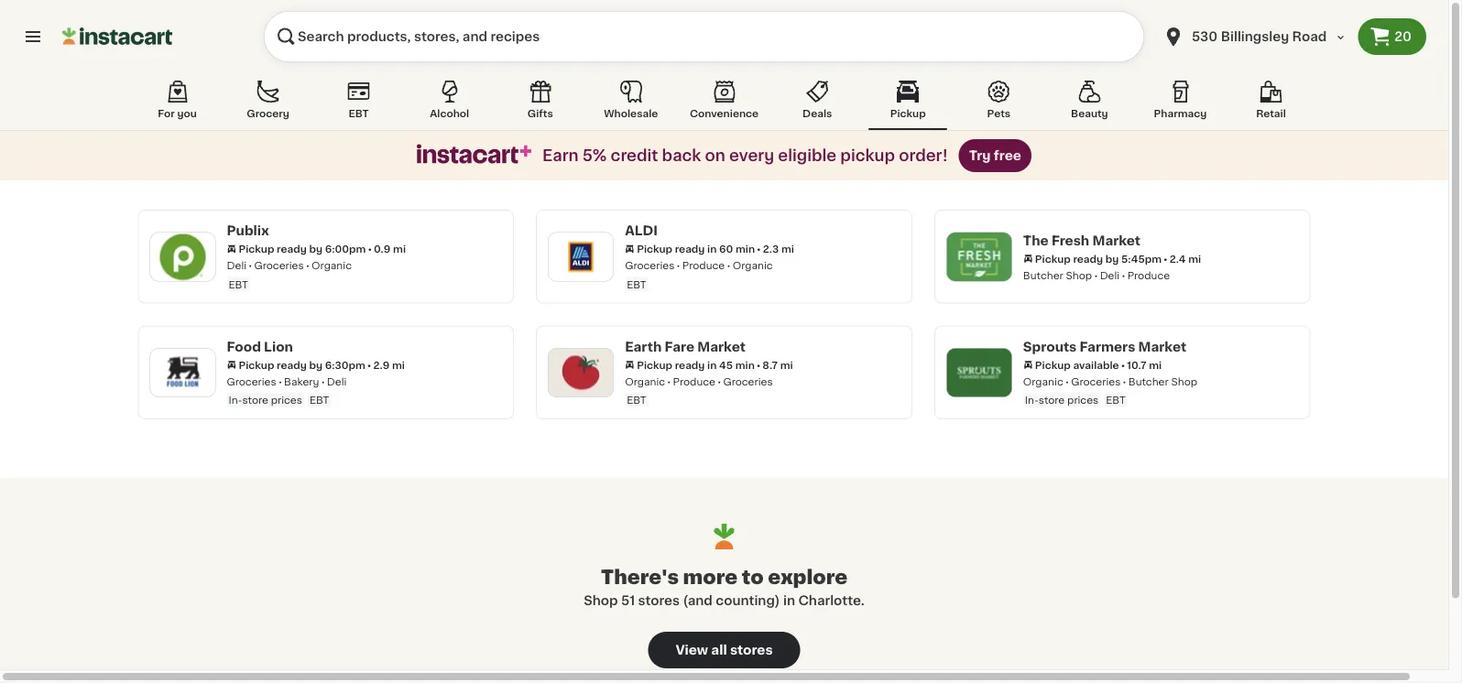 Task type: vqa. For each thing, say whether or not it's contained in the screenshot.
topmost 6
no



Task type: describe. For each thing, give the bounding box(es) containing it.
60
[[719, 244, 733, 254]]

shop inside there's more to explore shop 51 stores (and counting) in charlotte.
[[584, 595, 618, 607]]

ebt button
[[319, 77, 398, 130]]

every
[[729, 148, 774, 164]]

earth fare market
[[625, 340, 746, 353]]

view
[[676, 644, 708, 657]]

6:30pm
[[325, 360, 365, 370]]

beauty
[[1071, 109, 1108, 119]]

order!
[[899, 148, 948, 164]]

0 vertical spatial shop
[[1066, 270, 1092, 280]]

butcher inside organic groceries butcher shop in-store prices ebt
[[1129, 377, 1169, 387]]

20
[[1395, 30, 1412, 43]]

publix logo image
[[159, 233, 207, 281]]

pickup for the fresh market
[[1035, 254, 1071, 264]]

8.7
[[763, 360, 778, 370]]

beauty button
[[1050, 77, 1129, 130]]

45
[[719, 360, 733, 370]]

instacart image
[[62, 26, 172, 48]]

pickup for publix
[[239, 244, 274, 254]]

grocery
[[247, 109, 289, 119]]

aldi
[[625, 225, 658, 237]]

prices inside groceries bakery deli in-store prices ebt
[[271, 395, 302, 405]]

530 billingsley road
[[1192, 30, 1327, 43]]

try free button
[[959, 139, 1032, 172]]

pharmacy button
[[1141, 77, 1220, 130]]

deli inside deli groceries organic ebt
[[227, 261, 247, 271]]

shop inside organic groceries butcher shop in-store prices ebt
[[1172, 377, 1198, 387]]

(and
[[683, 595, 713, 607]]

organic inside organic produce groceries ebt
[[625, 377, 665, 387]]

Search field
[[264, 11, 1145, 62]]

deli groceries organic ebt
[[227, 261, 352, 290]]

convenience
[[690, 109, 759, 119]]

produce down "5:45pm"
[[1128, 270, 1170, 280]]

the fresh market logo image
[[956, 233, 1003, 281]]

food
[[227, 340, 261, 353]]

ready for earth fare market
[[675, 360, 705, 370]]

pickup
[[841, 148, 895, 164]]

organic produce groceries ebt
[[625, 377, 773, 405]]

0.9
[[374, 244, 391, 254]]

530 billingsley road button
[[1163, 11, 1347, 62]]

fare
[[665, 340, 695, 353]]

in for earth fare market
[[707, 360, 717, 370]]

lion
[[264, 340, 293, 353]]

pickup for earth fare market
[[637, 360, 673, 370]]

groceries inside organic produce groceries ebt
[[723, 377, 773, 387]]

20 button
[[1358, 18, 1427, 55]]

pickup available
[[1035, 360, 1119, 370]]

pets
[[987, 109, 1011, 119]]

produce for aldi
[[682, 261, 725, 271]]

you
[[177, 109, 197, 119]]

ebt inside organic groceries butcher shop in-store prices ebt
[[1106, 395, 1126, 405]]

0 horizontal spatial butcher
[[1023, 270, 1064, 280]]

counting)
[[716, 595, 780, 607]]

pickup for food lion
[[239, 360, 274, 370]]

for
[[158, 109, 175, 119]]

pickup button
[[869, 77, 948, 130]]

market for the fresh market
[[1093, 234, 1141, 247]]

ready for food lion
[[277, 360, 307, 370]]

deli for groceries bakery deli in-store prices ebt
[[327, 377, 347, 387]]

ready for publix
[[277, 244, 307, 254]]

eligible
[[778, 148, 837, 164]]

organic groceries butcher shop in-store prices ebt
[[1023, 377, 1198, 405]]

mi for earth fare market
[[780, 360, 793, 370]]

5%
[[583, 148, 607, 164]]

ebt inside ebt button
[[349, 109, 369, 119]]

pickup ready by 6:00pm
[[239, 244, 366, 254]]

pickup ready by 5:45pm
[[1035, 254, 1162, 264]]

grocery button
[[229, 77, 307, 130]]

bakery
[[284, 377, 319, 387]]

to
[[742, 568, 764, 587]]

mi for publix
[[393, 244, 406, 254]]

shop categories tab list
[[138, 77, 1311, 130]]

0.9 mi
[[374, 244, 406, 254]]

food lion logo image
[[159, 349, 207, 397]]

groceries produce organic ebt
[[625, 261, 773, 290]]

2.9
[[373, 360, 390, 370]]

6:00pm
[[325, 244, 366, 254]]

pharmacy
[[1154, 109, 1207, 119]]

earth
[[625, 340, 662, 353]]

explore
[[768, 568, 848, 587]]

aldi logo image
[[557, 233, 605, 281]]

5:45pm
[[1122, 254, 1162, 264]]

deals button
[[778, 77, 857, 130]]

more
[[683, 568, 738, 587]]

pickup for aldi
[[637, 244, 673, 254]]

store inside groceries bakery deli in-store prices ebt
[[242, 395, 268, 405]]

view all stores
[[676, 644, 773, 657]]

on
[[705, 148, 726, 164]]

by for publix
[[309, 244, 323, 254]]

pickup ready in 60 min
[[637, 244, 755, 254]]

10.7
[[1127, 360, 1147, 370]]

in- inside groceries bakery deli in-store prices ebt
[[229, 395, 242, 405]]

retail button
[[1232, 77, 1311, 130]]

view all stores link
[[648, 632, 800, 669]]

by for food lion
[[309, 360, 323, 370]]

in- inside organic groceries butcher shop in-store prices ebt
[[1025, 395, 1039, 405]]

sprouts
[[1023, 340, 1077, 353]]

try free
[[969, 149, 1022, 162]]

ebt inside deli groceries organic ebt
[[229, 279, 248, 290]]



Task type: locate. For each thing, give the bounding box(es) containing it.
0 vertical spatial butcher
[[1023, 270, 1064, 280]]

1 horizontal spatial deli
[[327, 377, 347, 387]]

free
[[994, 149, 1022, 162]]

deli down 6:30pm
[[327, 377, 347, 387]]

there's
[[601, 568, 679, 587]]

51
[[621, 595, 635, 607]]

mi right 2.9
[[392, 360, 405, 370]]

pickup up order!
[[890, 109, 926, 119]]

2.3
[[763, 244, 779, 254]]

billingsley
[[1221, 30, 1289, 43]]

in- down food
[[229, 395, 242, 405]]

earn 5% credit back on every eligible pickup order!
[[543, 148, 948, 164]]

ready up bakery on the bottom left of page
[[277, 360, 307, 370]]

1 horizontal spatial prices
[[1068, 395, 1099, 405]]

produce down pickup ready in 45 min
[[673, 377, 716, 387]]

ebt down earth
[[627, 395, 647, 405]]

credit
[[611, 148, 658, 164]]

groceries bakery deli in-store prices ebt
[[227, 377, 347, 405]]

pickup down earth
[[637, 360, 673, 370]]

1 horizontal spatial stores
[[730, 644, 773, 657]]

wholesale
[[604, 109, 658, 119]]

ready for the fresh market
[[1073, 254, 1103, 264]]

gifts button
[[501, 77, 580, 130]]

mi right 8.7
[[780, 360, 793, 370]]

food lion
[[227, 340, 293, 353]]

produce for earth fare market
[[673, 377, 716, 387]]

stores inside button
[[730, 644, 773, 657]]

1 horizontal spatial store
[[1039, 395, 1065, 405]]

produce
[[682, 261, 725, 271], [1128, 270, 1170, 280], [673, 377, 716, 387]]

by for the fresh market
[[1106, 254, 1119, 264]]

road
[[1293, 30, 1327, 43]]

store
[[242, 395, 268, 405], [1039, 395, 1065, 405]]

groceries down food
[[227, 377, 276, 387]]

ebt inside groceries bakery deli in-store prices ebt
[[310, 395, 329, 405]]

alcohol button
[[410, 77, 489, 130]]

1 vertical spatial butcher
[[1129, 377, 1169, 387]]

1 horizontal spatial butcher
[[1129, 377, 1169, 387]]

back
[[662, 148, 701, 164]]

ready
[[277, 244, 307, 254], [675, 244, 705, 254], [1073, 254, 1103, 264], [277, 360, 307, 370], [675, 360, 705, 370]]

in for aldi
[[707, 244, 717, 254]]

None search field
[[264, 11, 1145, 62]]

ebt
[[349, 109, 369, 119], [229, 279, 248, 290], [627, 279, 647, 290], [310, 395, 329, 405], [627, 395, 647, 405], [1106, 395, 1126, 405]]

2.4
[[1170, 254, 1186, 264]]

min for earth fare market
[[735, 360, 755, 370]]

groceries down the pickup ready by 6:00pm
[[254, 261, 304, 271]]

organic
[[312, 261, 352, 271], [733, 261, 773, 271], [625, 377, 665, 387], [1023, 377, 1064, 387]]

in
[[707, 244, 717, 254], [707, 360, 717, 370], [783, 595, 795, 607]]

530 billingsley road button
[[1152, 11, 1358, 62]]

groceries down 45
[[723, 377, 773, 387]]

in left "60"
[[707, 244, 717, 254]]

min right 45
[[735, 360, 755, 370]]

in- down sprouts
[[1025, 395, 1039, 405]]

ready for aldi
[[675, 244, 705, 254]]

ready up groceries produce organic ebt
[[675, 244, 705, 254]]

in-
[[229, 395, 242, 405], [1025, 395, 1039, 405]]

0 vertical spatial min
[[736, 244, 755, 254]]

0 horizontal spatial shop
[[584, 595, 618, 607]]

0 horizontal spatial prices
[[271, 395, 302, 405]]

in inside there's more to explore shop 51 stores (and counting) in charlotte.
[[783, 595, 795, 607]]

organic down earth
[[625, 377, 665, 387]]

groceries inside groceries bakery deli in-store prices ebt
[[227, 377, 276, 387]]

market up pickup ready by 5:45pm
[[1093, 234, 1141, 247]]

deli for butcher shop deli produce
[[1100, 270, 1120, 280]]

publix
[[227, 225, 269, 237]]

butcher
[[1023, 270, 1064, 280], [1129, 377, 1169, 387]]

0 horizontal spatial stores
[[638, 595, 680, 607]]

2.9 mi
[[373, 360, 405, 370]]

butcher shop deli produce
[[1023, 270, 1170, 280]]

in down explore on the right bottom
[[783, 595, 795, 607]]

store down food lion
[[242, 395, 268, 405]]

stores inside there's more to explore shop 51 stores (and counting) in charlotte.
[[638, 595, 680, 607]]

shop
[[1066, 270, 1092, 280], [1172, 377, 1198, 387], [584, 595, 618, 607]]

farmers
[[1080, 340, 1136, 353]]

deli down pickup ready by 5:45pm
[[1100, 270, 1120, 280]]

2 vertical spatial in
[[783, 595, 795, 607]]

2 vertical spatial shop
[[584, 595, 618, 607]]

1 store from the left
[[242, 395, 268, 405]]

organic down the 6:00pm on the left
[[312, 261, 352, 271]]

mi right the 2.4
[[1189, 254, 1201, 264]]

10.7 mi
[[1127, 360, 1162, 370]]

ebt inside organic produce groceries ebt
[[627, 395, 647, 405]]

ebt down bakery on the bottom left of page
[[310, 395, 329, 405]]

earth fare market logo image
[[557, 349, 605, 397]]

fresh
[[1052, 234, 1090, 247]]

organic inside deli groceries organic ebt
[[312, 261, 352, 271]]

charlotte.
[[798, 595, 865, 607]]

1 vertical spatial shop
[[1172, 377, 1198, 387]]

2 horizontal spatial shop
[[1172, 377, 1198, 387]]

1 prices from the left
[[271, 395, 302, 405]]

pickup for sprouts farmers market
[[1035, 360, 1071, 370]]

deli down publix in the left top of the page
[[227, 261, 247, 271]]

1 vertical spatial min
[[735, 360, 755, 370]]

prices down pickup available
[[1068, 395, 1099, 405]]

market up 10.7 mi
[[1139, 340, 1187, 353]]

pickup down aldi
[[637, 244, 673, 254]]

market for earth fare market
[[698, 340, 746, 353]]

by up bakery on the bottom left of page
[[309, 360, 323, 370]]

organic down sprouts
[[1023, 377, 1064, 387]]

0 vertical spatial in
[[707, 244, 717, 254]]

mi for aldi
[[782, 244, 794, 254]]

stores right the all
[[730, 644, 773, 657]]

pickup down sprouts
[[1035, 360, 1071, 370]]

pets button
[[960, 77, 1038, 130]]

min for aldi
[[736, 244, 755, 254]]

wholesale button
[[592, 77, 671, 130]]

gifts
[[528, 109, 553, 119]]

produce down pickup ready in 60 min
[[682, 261, 725, 271]]

prices down bakery on the bottom left of page
[[271, 395, 302, 405]]

available
[[1073, 360, 1119, 370]]

shop down pickup ready by 5:45pm
[[1066, 270, 1092, 280]]

0 horizontal spatial in-
[[229, 395, 242, 405]]

store down pickup available
[[1039, 395, 1065, 405]]

0 horizontal spatial deli
[[227, 261, 247, 271]]

2 in- from the left
[[1025, 395, 1039, 405]]

organic inside organic groceries butcher shop in-store prices ebt
[[1023, 377, 1064, 387]]

2 min from the top
[[735, 360, 755, 370]]

all
[[711, 644, 727, 657]]

by up butcher shop deli produce
[[1106, 254, 1119, 264]]

earn
[[543, 148, 579, 164]]

mi right the 2.3
[[782, 244, 794, 254]]

sprouts farmers market
[[1023, 340, 1187, 353]]

view all stores button
[[648, 632, 800, 669]]

mi for sprouts farmers market
[[1149, 360, 1162, 370]]

2 store from the left
[[1039, 395, 1065, 405]]

mi right '10.7'
[[1149, 360, 1162, 370]]

there's more to explore shop 51 stores (and counting) in charlotte.
[[584, 568, 865, 607]]

for you
[[158, 109, 197, 119]]

groceries inside deli groceries organic ebt
[[254, 261, 304, 271]]

deli inside groceries bakery deli in-store prices ebt
[[327, 377, 347, 387]]

pickup down food lion
[[239, 360, 274, 370]]

pickup down publix in the left top of the page
[[239, 244, 274, 254]]

ready up deli groceries organic ebt
[[277, 244, 307, 254]]

groceries inside organic groceries butcher shop in-store prices ebt
[[1071, 377, 1121, 387]]

the
[[1023, 234, 1049, 247]]

1 min from the top
[[736, 244, 755, 254]]

pickup down the
[[1035, 254, 1071, 264]]

pickup
[[890, 109, 926, 119], [239, 244, 274, 254], [637, 244, 673, 254], [1035, 254, 1071, 264], [239, 360, 274, 370], [637, 360, 673, 370], [1035, 360, 1071, 370]]

try
[[969, 149, 991, 162]]

mi for food lion
[[392, 360, 405, 370]]

ebt down aldi
[[627, 279, 647, 290]]

1 horizontal spatial in-
[[1025, 395, 1039, 405]]

produce inside groceries produce organic ebt
[[682, 261, 725, 271]]

ebt inside groceries produce organic ebt
[[627, 279, 647, 290]]

shop down sprouts farmers market
[[1172, 377, 1198, 387]]

ebt down available
[[1106, 395, 1126, 405]]

in left 45
[[707, 360, 717, 370]]

alcohol
[[430, 109, 469, 119]]

by left the 6:00pm on the left
[[309, 244, 323, 254]]

8.7 mi
[[763, 360, 793, 370]]

prices inside organic groceries butcher shop in-store prices ebt
[[1068, 395, 1099, 405]]

ebt down publix in the left top of the page
[[229, 279, 248, 290]]

mi right 0.9
[[393, 244, 406, 254]]

1 in- from the left
[[229, 395, 242, 405]]

pickup ready by 6:30pm
[[239, 360, 365, 370]]

market for sprouts farmers market
[[1139, 340, 1187, 353]]

0 vertical spatial stores
[[638, 595, 680, 607]]

retail
[[1256, 109, 1286, 119]]

groceries inside groceries produce organic ebt
[[625, 261, 675, 271]]

ebt left alcohol
[[349, 109, 369, 119]]

2.3 mi
[[763, 244, 794, 254]]

2 prices from the left
[[1068, 395, 1099, 405]]

the fresh market
[[1023, 234, 1141, 247]]

1 horizontal spatial shop
[[1066, 270, 1092, 280]]

shop left 51 on the left bottom
[[584, 595, 618, 607]]

2 horizontal spatial deli
[[1100, 270, 1120, 280]]

1 vertical spatial in
[[707, 360, 717, 370]]

2.4 mi
[[1170, 254, 1201, 264]]

for you button
[[138, 77, 217, 130]]

pickup inside button
[[890, 109, 926, 119]]

butcher down 10.7 mi
[[1129, 377, 1169, 387]]

prices
[[271, 395, 302, 405], [1068, 395, 1099, 405]]

market up 45
[[698, 340, 746, 353]]

stores down "there's"
[[638, 595, 680, 607]]

530
[[1192, 30, 1218, 43]]

produce inside organic produce groceries ebt
[[673, 377, 716, 387]]

pickup ready in 45 min
[[637, 360, 755, 370]]

0 horizontal spatial store
[[242, 395, 268, 405]]

ready up butcher shop deli produce
[[1073, 254, 1103, 264]]

deals
[[803, 109, 832, 119]]

convenience button
[[683, 77, 766, 130]]

organic down the 2.3
[[733, 261, 773, 271]]

organic inside groceries produce organic ebt
[[733, 261, 773, 271]]

1 vertical spatial stores
[[730, 644, 773, 657]]

min right "60"
[[736, 244, 755, 254]]

butcher down the
[[1023, 270, 1064, 280]]

sprouts farmers market logo image
[[956, 349, 1003, 397]]

ready down earth fare market
[[675, 360, 705, 370]]

groceries down available
[[1071, 377, 1121, 387]]

mi for the fresh market
[[1189, 254, 1201, 264]]

store inside organic groceries butcher shop in-store prices ebt
[[1039, 395, 1065, 405]]

groceries down aldi
[[625, 261, 675, 271]]

deli
[[227, 261, 247, 271], [1100, 270, 1120, 280], [327, 377, 347, 387]]

groceries
[[254, 261, 304, 271], [625, 261, 675, 271], [227, 377, 276, 387], [723, 377, 773, 387], [1071, 377, 1121, 387]]



